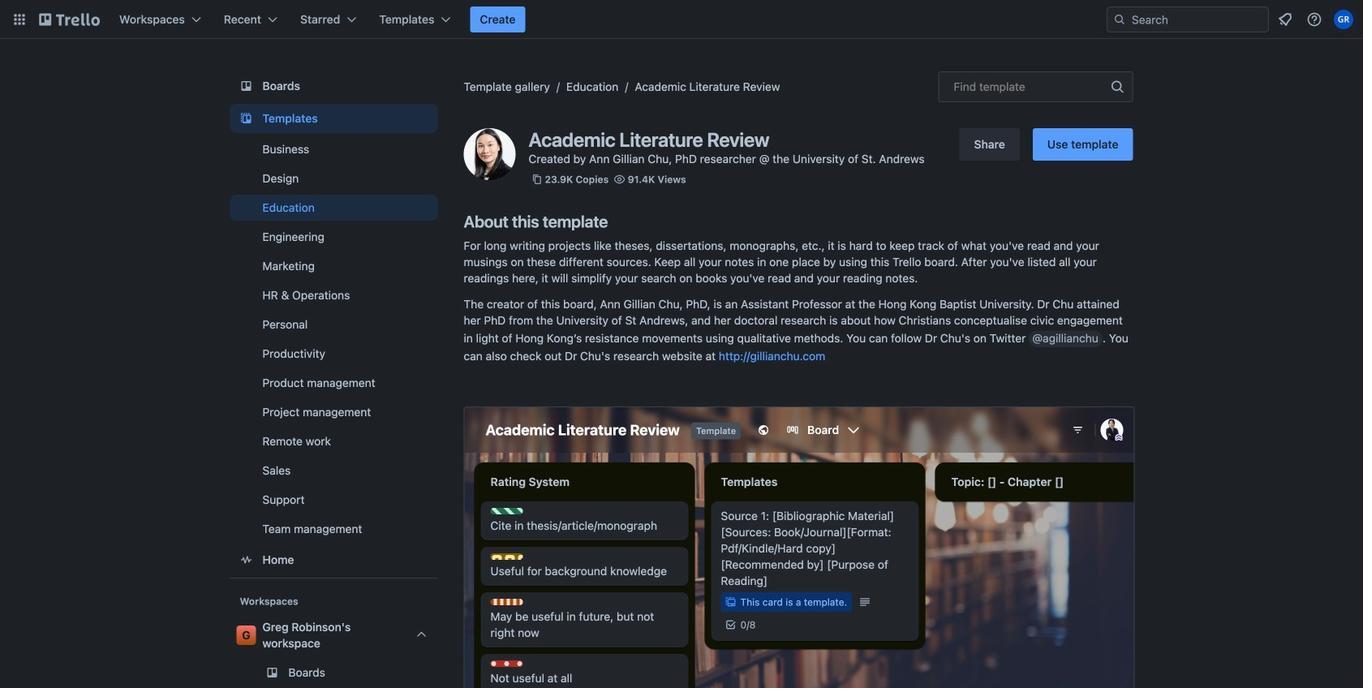 Task type: describe. For each thing, give the bounding box(es) containing it.
Search field
[[1126, 8, 1268, 31]]

primary element
[[0, 0, 1363, 39]]

template board image
[[237, 109, 256, 128]]

back to home image
[[39, 6, 100, 32]]

open information menu image
[[1306, 11, 1323, 28]]

home image
[[237, 550, 256, 570]]



Task type: locate. For each thing, give the bounding box(es) containing it.
greg robinson (gregrobinson96) image
[[1334, 10, 1353, 29]]

search image
[[1113, 13, 1126, 26]]

ann gillian chu, phd researcher @ the university of st. andrews image
[[464, 128, 516, 180]]

None field
[[938, 71, 1133, 102]]

0 notifications image
[[1275, 10, 1295, 29]]

board image
[[237, 76, 256, 96]]



Task type: vqa. For each thing, say whether or not it's contained in the screenshot.
Jacob Simon (jacobsimon16) icon
no



